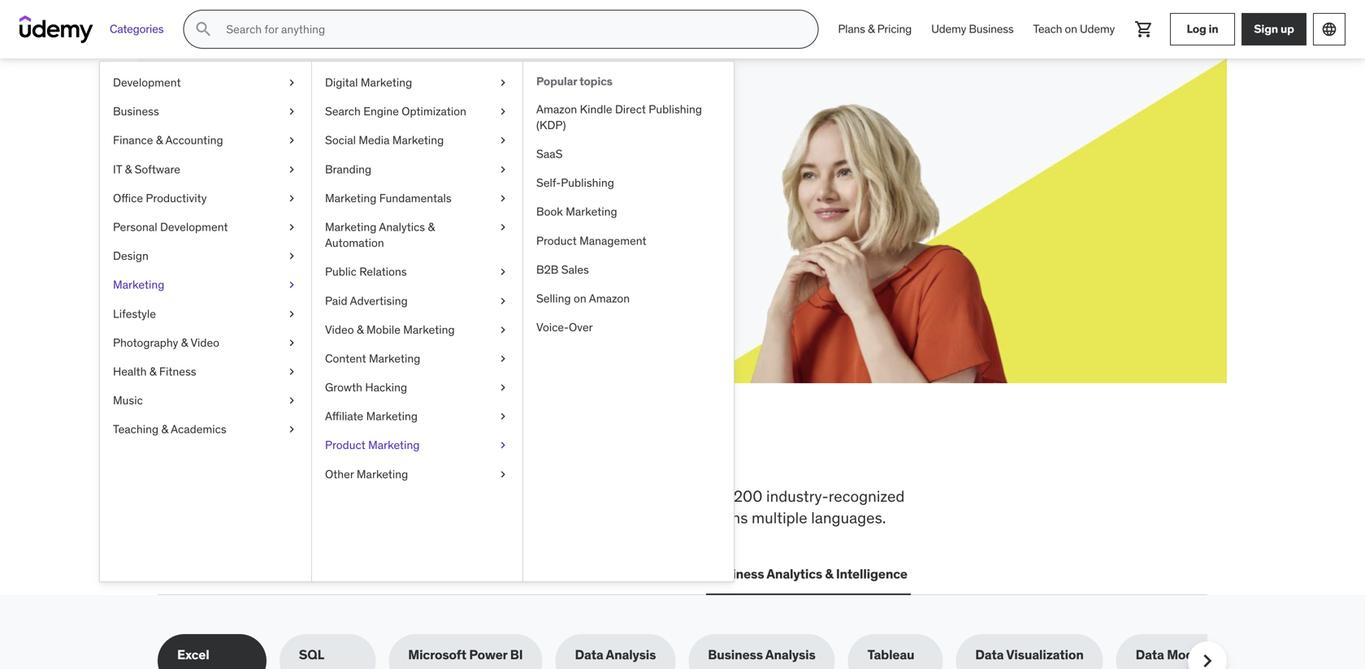 Task type: vqa. For each thing, say whether or not it's contained in the screenshot.
539 downloadable resources
no



Task type: describe. For each thing, give the bounding box(es) containing it.
book marketing link
[[523, 198, 734, 227]]

business for business analytics & intelligence
[[709, 566, 764, 583]]

other marketing
[[325, 467, 408, 482]]

plans & pricing
[[838, 22, 912, 36]]

xsmall image for health & fitness
[[285, 364, 298, 380]]

business analytics & intelligence button
[[706, 555, 911, 594]]

b2b sales link
[[523, 255, 734, 284]]

publishing inside amazon kindle direct publishing (kdp)
[[649, 102, 702, 116]]

business for business
[[113, 104, 159, 119]]

our
[[255, 508, 277, 528]]

catalog
[[281, 508, 332, 528]]

at
[[479, 169, 490, 186]]

1 vertical spatial your
[[263, 169, 288, 186]]

xsmall image for content marketing
[[496, 351, 509, 367]]

voice-
[[536, 320, 569, 335]]

one
[[549, 433, 608, 475]]

xsmall image for it & software
[[285, 162, 298, 177]]

1 horizontal spatial amazon
[[589, 291, 630, 306]]

xsmall image for video & mobile marketing
[[496, 322, 509, 338]]

data science
[[494, 566, 574, 583]]

business link
[[100, 97, 311, 126]]

public relations
[[325, 265, 407, 279]]

starting
[[429, 169, 476, 186]]

office productivity link
[[100, 184, 311, 213]]

workplace
[[273, 487, 344, 506]]

business analytics & intelligence
[[709, 566, 907, 583]]

& for mobile
[[357, 322, 364, 337]]

product for product management
[[536, 233, 577, 248]]

amazon inside amazon kindle direct publishing (kdp)
[[536, 102, 577, 116]]

management
[[579, 233, 646, 248]]

log in
[[1187, 22, 1218, 36]]

b2b sales
[[536, 262, 589, 277]]

analytics for marketing
[[379, 220, 425, 234]]

kindle
[[580, 102, 612, 116]]

xsmall image for design
[[285, 248, 298, 264]]

$12.99
[[216, 188, 256, 204]]

well-
[[401, 508, 434, 528]]

on for udemy
[[1065, 22, 1077, 36]]

growth
[[325, 380, 362, 395]]

multiple
[[752, 508, 807, 528]]

teaching
[[113, 422, 159, 437]]

xsmall image for branding
[[496, 162, 509, 177]]

selling on amazon
[[536, 291, 630, 306]]

log
[[1187, 22, 1206, 36]]

critical
[[223, 487, 269, 506]]

udemy business link
[[921, 10, 1023, 49]]

Search for anything text field
[[223, 15, 798, 43]]

paid advertising
[[325, 294, 408, 308]]

certifications,
[[158, 508, 251, 528]]

marketing inside marketing analytics & automation
[[325, 220, 376, 234]]

& for fitness
[[149, 364, 156, 379]]

xsmall image for teaching & academics
[[285, 422, 298, 438]]

xsmall image for product marketing
[[496, 438, 509, 454]]

teach
[[1033, 22, 1062, 36]]

xsmall image for development
[[285, 75, 298, 91]]

0 vertical spatial skills
[[269, 433, 357, 475]]

video & mobile marketing link
[[312, 316, 522, 344]]

(kdp)
[[536, 118, 566, 132]]

search engine optimization
[[325, 104, 466, 119]]

web development button
[[158, 555, 276, 594]]

topic filters element
[[158, 635, 1243, 670]]

certifications
[[305, 566, 388, 583]]

marketing up the to
[[357, 467, 408, 482]]

popular
[[536, 74, 577, 89]]

xsmall image for search engine optimization
[[496, 104, 509, 120]]

0 vertical spatial in
[[1209, 22, 1218, 36]]

15.
[[334, 188, 349, 204]]

health & fitness link
[[100, 357, 311, 386]]

covering
[[158, 487, 219, 506]]

affiliate
[[325, 409, 363, 424]]

industry-
[[766, 487, 829, 506]]

marketing down paid advertising link
[[403, 322, 455, 337]]

microsoft
[[408, 647, 466, 664]]

& inside marketing analytics & automation
[[428, 220, 435, 234]]

data visualization
[[975, 647, 1084, 664]]

data modeling
[[1136, 647, 1224, 664]]

place
[[614, 433, 699, 475]]

languages.
[[811, 508, 886, 528]]

marketing down hacking
[[366, 409, 418, 424]]

intelligence
[[836, 566, 907, 583]]

personal development
[[113, 220, 228, 234]]

0 horizontal spatial in
[[512, 433, 543, 475]]

categories
[[110, 22, 164, 36]]

office
[[113, 191, 143, 205]]

teach on udemy
[[1033, 22, 1115, 36]]

teaching & academics link
[[100, 415, 311, 444]]

health
[[113, 364, 147, 379]]

marketing down video & mobile marketing
[[369, 351, 420, 366]]

spans
[[707, 508, 748, 528]]

plans & pricing link
[[828, 10, 921, 49]]

productivity
[[146, 191, 207, 205]]

analysis for data analysis
[[606, 647, 656, 664]]

need
[[427, 433, 505, 475]]

leadership
[[407, 566, 475, 583]]

finance & accounting
[[113, 133, 223, 148]]

xsmall image for lifestyle
[[285, 306, 298, 322]]

2 udemy from the left
[[1080, 22, 1115, 36]]

product management
[[536, 233, 646, 248]]

marketing down with
[[325, 191, 376, 205]]

200
[[734, 487, 763, 506]]

sign
[[1254, 22, 1278, 36]]

voice-over
[[536, 320, 593, 335]]

over
[[569, 320, 593, 335]]

marketing up engine
[[361, 75, 412, 90]]

categories button
[[100, 10, 173, 49]]

over
[[700, 487, 730, 506]]

academics
[[171, 422, 226, 437]]

marketing analytics & automation link
[[312, 213, 522, 258]]

personal development link
[[100, 213, 311, 242]]

& for accounting
[[156, 133, 163, 148]]

search engine optimization link
[[312, 97, 522, 126]]

saas link
[[523, 140, 734, 169]]

marketing analytics & automation
[[325, 220, 435, 250]]

lifestyle link
[[100, 300, 311, 329]]

1 horizontal spatial video
[[325, 322, 354, 337]]

engine
[[363, 104, 399, 119]]

choose a language image
[[1321, 21, 1337, 37]]

next image
[[1194, 649, 1220, 670]]

xsmall image for business
[[285, 104, 298, 120]]

health & fitness
[[113, 364, 196, 379]]

personal
[[113, 220, 157, 234]]



Task type: locate. For each thing, give the bounding box(es) containing it.
0 horizontal spatial analytics
[[379, 220, 425, 234]]

1 horizontal spatial in
[[1209, 22, 1218, 36]]

xsmall image for public relations
[[496, 264, 509, 280]]

analysis for business analysis
[[765, 647, 816, 664]]

marketing fundamentals link
[[312, 184, 522, 213]]

skills
[[216, 129, 289, 163]]

expand
[[216, 169, 260, 186]]

& right teaching
[[161, 422, 168, 437]]

it for it certifications
[[292, 566, 303, 583]]

xsmall image for office productivity
[[285, 190, 298, 206]]

amazon down "b2b sales" 'link'
[[589, 291, 630, 306]]

0 horizontal spatial for
[[294, 129, 332, 163]]

on
[[1065, 22, 1077, 36], [574, 291, 586, 306]]

2 analysis from the left
[[765, 647, 816, 664]]

& up the fitness
[[181, 335, 188, 350]]

potential
[[291, 169, 342, 186]]

all the skills you need in one place
[[158, 433, 699, 475]]

& left intelligence
[[825, 566, 833, 583]]

xsmall image
[[496, 104, 509, 120], [496, 133, 509, 149], [496, 190, 509, 206], [496, 351, 509, 367], [285, 364, 298, 380], [496, 380, 509, 396], [496, 409, 509, 425], [285, 422, 298, 438], [496, 467, 509, 483]]

0 vertical spatial development
[[113, 75, 181, 90]]

growth hacking
[[325, 380, 407, 395]]

marketing
[[361, 75, 412, 90], [392, 133, 444, 148], [325, 191, 376, 205], [566, 204, 617, 219], [325, 220, 376, 234], [113, 278, 164, 292], [403, 322, 455, 337], [369, 351, 420, 366], [366, 409, 418, 424], [368, 438, 420, 453], [357, 467, 408, 482]]

1 vertical spatial development
[[160, 220, 228, 234]]

xsmall image inside marketing link
[[285, 277, 298, 293]]

voice-over link
[[523, 313, 734, 342]]

xsmall image inside it & software link
[[285, 162, 298, 177]]

excel
[[177, 647, 209, 664]]

xsmall image inside product marketing link
[[496, 438, 509, 454]]

in right log
[[1209, 22, 1218, 36]]

data for data analysis
[[575, 647, 603, 664]]

affiliate marketing link
[[312, 402, 522, 431]]

development
[[113, 75, 181, 90], [160, 220, 228, 234], [191, 566, 272, 583]]

finance & accounting link
[[100, 126, 311, 155]]

a
[[373, 169, 380, 186]]

amazon up (kdp)
[[536, 102, 577, 116]]

& left mobile
[[357, 322, 364, 337]]

on inside product marketing element
[[574, 291, 586, 306]]

1 analysis from the left
[[606, 647, 656, 664]]

through
[[258, 188, 304, 204]]

xsmall image for photography & video
[[285, 335, 298, 351]]

1 udemy from the left
[[931, 22, 966, 36]]

modeling
[[1167, 647, 1224, 664]]

photography & video link
[[100, 329, 311, 357]]

xsmall image inside music link
[[285, 393, 298, 409]]

future
[[400, 129, 480, 163]]

skills up supports
[[348, 487, 382, 506]]

amazon kindle direct publishing (kdp) link
[[523, 95, 734, 140]]

xsmall image inside public relations link
[[496, 264, 509, 280]]

xsmall image inside affiliate marketing link
[[496, 409, 509, 425]]

in up including
[[512, 433, 543, 475]]

1 horizontal spatial for
[[678, 487, 697, 506]]

0 horizontal spatial amazon
[[536, 102, 577, 116]]

self-publishing
[[536, 176, 614, 190]]

0 vertical spatial it
[[113, 162, 122, 177]]

marketing down affiliate marketing
[[368, 438, 420, 453]]

development for personal
[[160, 220, 228, 234]]

paid
[[325, 294, 347, 308]]

xsmall image inside health & fitness link
[[285, 364, 298, 380]]

submit search image
[[194, 20, 213, 39]]

0 vertical spatial for
[[294, 129, 332, 163]]

1 horizontal spatial your
[[337, 129, 395, 163]]

xsmall image for finance & accounting
[[285, 133, 298, 149]]

business analysis
[[708, 647, 816, 664]]

0 horizontal spatial it
[[113, 162, 122, 177]]

social media marketing
[[325, 133, 444, 148]]

0 vertical spatial product
[[536, 233, 577, 248]]

marketing down search engine optimization link
[[392, 133, 444, 148]]

1 vertical spatial skills
[[348, 487, 382, 506]]

accounting
[[165, 133, 223, 148]]

& for pricing
[[868, 22, 875, 36]]

xsmall image inside 'digital marketing' link
[[496, 75, 509, 91]]

data left science
[[494, 566, 523, 583]]

1 vertical spatial amazon
[[589, 291, 630, 306]]

1 horizontal spatial analysis
[[765, 647, 816, 664]]

video down paid
[[325, 322, 354, 337]]

for up the potential in the left of the page
[[294, 129, 332, 163]]

xsmall image inside business link
[[285, 104, 298, 120]]

video down lifestyle link
[[190, 335, 219, 350]]

fitness
[[159, 364, 196, 379]]

analytics inside marketing analytics & automation
[[379, 220, 425, 234]]

mobile
[[366, 322, 400, 337]]

xsmall image for paid advertising
[[496, 293, 509, 309]]

development down categories dropdown button
[[113, 75, 181, 90]]

product up b2b sales
[[536, 233, 577, 248]]

xsmall image inside personal development 'link'
[[285, 219, 298, 235]]

xsmall image for marketing
[[285, 277, 298, 293]]

content
[[325, 351, 366, 366]]

teach on udemy link
[[1023, 10, 1125, 49]]

1 horizontal spatial product
[[536, 233, 577, 248]]

xsmall image for marketing analytics & automation
[[496, 219, 509, 235]]

analytics down multiple at the right bottom
[[767, 566, 822, 583]]

xsmall image inside social media marketing link
[[496, 133, 509, 149]]

1 horizontal spatial publishing
[[649, 102, 702, 116]]

course.
[[383, 169, 426, 186]]

& for academics
[[161, 422, 168, 437]]

xsmall image inside "content marketing" link
[[496, 351, 509, 367]]

music link
[[100, 386, 311, 415]]

development right web
[[191, 566, 272, 583]]

xsmall image for social media marketing
[[496, 133, 509, 149]]

your
[[337, 129, 395, 163], [263, 169, 288, 186]]

udemy left shopping cart with 0 items image
[[1080, 22, 1115, 36]]

xsmall image for affiliate marketing
[[496, 409, 509, 425]]

xsmall image inside finance & accounting link
[[285, 133, 298, 149]]

product down affiliate
[[325, 438, 365, 453]]

marketing up product management
[[566, 204, 617, 219]]

dec
[[307, 188, 330, 204]]

direct
[[615, 102, 646, 116]]

xsmall image
[[285, 75, 298, 91], [496, 75, 509, 91], [285, 104, 298, 120], [285, 133, 298, 149], [285, 162, 298, 177], [496, 162, 509, 177], [285, 190, 298, 206], [285, 219, 298, 235], [496, 219, 509, 235], [285, 248, 298, 264], [496, 264, 509, 280], [285, 277, 298, 293], [496, 293, 509, 309], [285, 306, 298, 322], [496, 322, 509, 338], [285, 335, 298, 351], [285, 393, 298, 409], [496, 438, 509, 454]]

xsmall image inside the "marketing analytics & automation" link
[[496, 219, 509, 235]]

public
[[325, 265, 357, 279]]

xsmall image inside search engine optimization link
[[496, 104, 509, 120]]

0 horizontal spatial your
[[263, 169, 288, 186]]

social media marketing link
[[312, 126, 522, 155]]

& right 'health'
[[149, 364, 156, 379]]

music
[[113, 393, 143, 408]]

& inside button
[[825, 566, 833, 583]]

prep
[[585, 487, 617, 506]]

marketing up automation
[[325, 220, 376, 234]]

on right selling on the left of page
[[574, 291, 586, 306]]

it certifications button
[[289, 555, 391, 594]]

video & mobile marketing
[[325, 322, 455, 337]]

it for it & software
[[113, 162, 122, 177]]

marketing fundamentals
[[325, 191, 452, 205]]

paid advertising link
[[312, 287, 522, 316]]

data left modeling
[[1136, 647, 1164, 664]]

it inside button
[[292, 566, 303, 583]]

office productivity
[[113, 191, 207, 205]]

0 horizontal spatial udemy
[[931, 22, 966, 36]]

0 horizontal spatial on
[[574, 291, 586, 306]]

data left the visualization
[[975, 647, 1004, 664]]

business inside topic filters element
[[708, 647, 763, 664]]

0 horizontal spatial video
[[190, 335, 219, 350]]

& up office
[[125, 162, 132, 177]]

product for product marketing
[[325, 438, 365, 453]]

in
[[1209, 22, 1218, 36], [512, 433, 543, 475]]

advertising
[[350, 294, 408, 308]]

xsmall image inside lifestyle link
[[285, 306, 298, 322]]

udemy right pricing
[[931, 22, 966, 36]]

0 vertical spatial amazon
[[536, 102, 577, 116]]

selling on amazon link
[[523, 284, 734, 313]]

business inside button
[[709, 566, 764, 583]]

xsmall image for marketing fundamentals
[[496, 190, 509, 206]]

development inside button
[[191, 566, 272, 583]]

&
[[868, 22, 875, 36], [156, 133, 163, 148], [125, 162, 132, 177], [428, 220, 435, 234], [357, 322, 364, 337], [181, 335, 188, 350], [149, 364, 156, 379], [161, 422, 168, 437], [825, 566, 833, 583]]

fundamentals
[[379, 191, 452, 205]]

1 vertical spatial analytics
[[767, 566, 822, 583]]

xsmall image for other marketing
[[496, 467, 509, 483]]

0 vertical spatial publishing
[[649, 102, 702, 116]]

udemy image
[[20, 15, 93, 43]]

technical
[[403, 487, 466, 506]]

optimization
[[402, 104, 466, 119]]

you
[[363, 433, 421, 475]]

1 horizontal spatial on
[[1065, 22, 1077, 36]]

shopping cart with 0 items image
[[1134, 20, 1154, 39]]

xsmall image inside 'other marketing' link
[[496, 467, 509, 483]]

it & software
[[113, 162, 180, 177]]

xsmall image inside video & mobile marketing link
[[496, 322, 509, 338]]

1 vertical spatial it
[[292, 566, 303, 583]]

1 vertical spatial on
[[574, 291, 586, 306]]

1 vertical spatial product
[[325, 438, 365, 453]]

0 horizontal spatial publishing
[[561, 176, 614, 190]]

topics,
[[469, 487, 515, 506]]

xsmall image inside design link
[[285, 248, 298, 264]]

xsmall image inside branding link
[[496, 162, 509, 177]]

0 vertical spatial analytics
[[379, 220, 425, 234]]

0 horizontal spatial product
[[325, 438, 365, 453]]

development down office productivity link
[[160, 220, 228, 234]]

& down the marketing fundamentals link
[[428, 220, 435, 234]]

xsmall image inside the marketing fundamentals link
[[496, 190, 509, 206]]

xsmall image inside photography & video link
[[285, 335, 298, 351]]

1 vertical spatial publishing
[[561, 176, 614, 190]]

publishing up book marketing
[[561, 176, 614, 190]]

it up office
[[113, 162, 122, 177]]

development
[[584, 508, 674, 528]]

microsoft power bi
[[408, 647, 523, 664]]

& right the finance
[[156, 133, 163, 148]]

xsmall image inside development link
[[285, 75, 298, 91]]

web
[[161, 566, 188, 583]]

business for business analysis
[[708, 647, 763, 664]]

for up and
[[678, 487, 697, 506]]

communication button
[[590, 555, 693, 594]]

data right bi
[[575, 647, 603, 664]]

sign up link
[[1242, 13, 1307, 46]]

data for data modeling
[[1136, 647, 1164, 664]]

self-publishing link
[[523, 169, 734, 198]]

professional
[[496, 508, 580, 528]]

analytics inside button
[[767, 566, 822, 583]]

product management link
[[523, 227, 734, 255]]

for inside covering critical workplace skills to technical topics, including prep content for over 200 industry-recognized certifications, our catalog supports well-rounded professional development and spans multiple languages.
[[678, 487, 697, 506]]

1 horizontal spatial it
[[292, 566, 303, 583]]

communication
[[593, 566, 690, 583]]

skills
[[269, 433, 357, 475], [348, 487, 382, 506]]

xsmall image inside growth hacking link
[[496, 380, 509, 396]]

marketing up the lifestyle on the left top of page
[[113, 278, 164, 292]]

1 horizontal spatial udemy
[[1080, 22, 1115, 36]]

& for software
[[125, 162, 132, 177]]

xsmall image inside office productivity link
[[285, 190, 298, 206]]

social
[[325, 133, 356, 148]]

development inside 'link'
[[160, 220, 228, 234]]

2 vertical spatial development
[[191, 566, 272, 583]]

skills inside covering critical workplace skills to technical topics, including prep content for over 200 industry-recognized certifications, our catalog supports well-rounded professional development and spans multiple languages.
[[348, 487, 382, 506]]

data for data science
[[494, 566, 523, 583]]

1 vertical spatial for
[[678, 487, 697, 506]]

0 vertical spatial your
[[337, 129, 395, 163]]

& right plans
[[868, 22, 875, 36]]

it & software link
[[100, 155, 311, 184]]

it left certifications
[[292, 566, 303, 583]]

hacking
[[365, 380, 407, 395]]

data for data visualization
[[975, 647, 1004, 664]]

for inside skills for your future expand your potential with a course. starting at just $12.99 through dec 15.
[[294, 129, 332, 163]]

software
[[135, 162, 180, 177]]

on right the teach
[[1065, 22, 1077, 36]]

recognized
[[829, 487, 905, 506]]

& for video
[[181, 335, 188, 350]]

branding link
[[312, 155, 522, 184]]

xsmall image for personal development
[[285, 219, 298, 235]]

0 vertical spatial on
[[1065, 22, 1077, 36]]

analytics down fundamentals
[[379, 220, 425, 234]]

on for amazon
[[574, 291, 586, 306]]

1 vertical spatial in
[[512, 433, 543, 475]]

design link
[[100, 242, 311, 271]]

xsmall image for digital marketing
[[496, 75, 509, 91]]

xsmall image inside teaching & academics link
[[285, 422, 298, 438]]

1 horizontal spatial analytics
[[767, 566, 822, 583]]

photography
[[113, 335, 178, 350]]

xsmall image for music
[[285, 393, 298, 409]]

product marketing element
[[522, 62, 734, 582]]

design
[[113, 249, 149, 263]]

bi
[[510, 647, 523, 664]]

xsmall image inside paid advertising link
[[496, 293, 509, 309]]

finance
[[113, 133, 153, 148]]

development link
[[100, 68, 311, 97]]

product marketing
[[325, 438, 420, 453]]

development for web
[[191, 566, 272, 583]]

data inside button
[[494, 566, 523, 583]]

0 horizontal spatial analysis
[[606, 647, 656, 664]]

publishing right direct
[[649, 102, 702, 116]]

skills up workplace
[[269, 433, 357, 475]]

xsmall image for growth hacking
[[496, 380, 509, 396]]

analytics for business
[[767, 566, 822, 583]]

growth hacking link
[[312, 373, 522, 402]]



